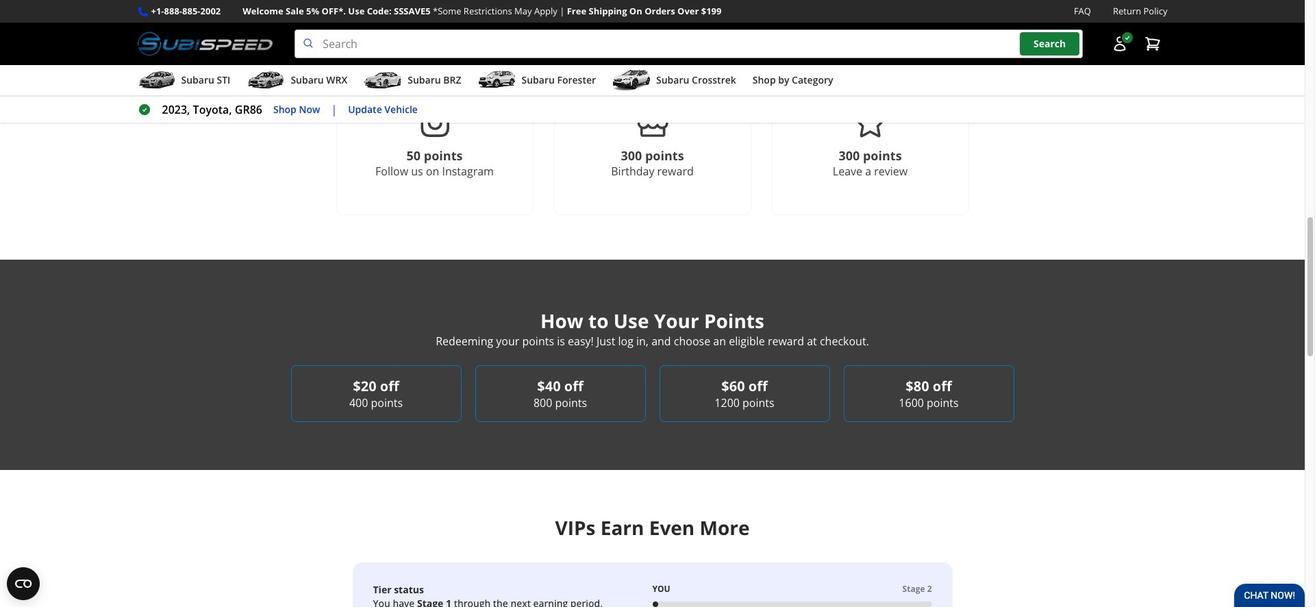 Task type: describe. For each thing, give the bounding box(es) containing it.
4 list item from the left
[[844, 365, 1014, 422]]

button image
[[1112, 36, 1128, 52]]

a subaru crosstrek thumbnail image image
[[613, 70, 651, 91]]

search input field
[[295, 30, 1083, 58]]

2 list item from the left
[[475, 365, 646, 422]]

subispeed logo image
[[137, 30, 273, 58]]

1 list item from the left
[[291, 365, 461, 422]]

campaigns list list
[[242, 0, 1064, 215]]

a subaru brz thumbnail image image
[[364, 70, 402, 91]]

a subaru forester thumbnail image image
[[478, 70, 516, 91]]



Task type: locate. For each thing, give the bounding box(es) containing it.
a subaru wrx thumbnail image image
[[247, 70, 285, 91]]

open widget image
[[7, 567, 40, 600]]

0 vertical spatial heading
[[436, 308, 869, 334]]

list
[[291, 365, 1014, 422]]

a subaru sti thumbnail image image
[[137, 70, 176, 91]]

list item
[[291, 365, 461, 422], [475, 365, 646, 422], [660, 365, 830, 422], [844, 365, 1014, 422]]

3 list item from the left
[[660, 365, 830, 422]]

1 vertical spatial heading
[[242, 515, 1064, 541]]

heading
[[436, 308, 869, 334], [242, 515, 1064, 541]]



Task type: vqa. For each thing, say whether or not it's contained in the screenshot.
first BEHAVIOR. from the bottom of the If You Don'T Like The Factory Body Roll, Eibach'S Sway Bar Is A Great Way To Help You Dial In The Perfect Behavior.  It Comes From A Trusted Manufacturer Of Suspension Parts, And Has A Durable, Long Lasting Red, Power Coat Finish. If You Don'T Like The Factory Body Roll, Eibach'S Sway Bar Is A Great Way To Help You Dial In The Perfect Behavior.  It Comes From A Trusted Manufacturer Of Suspension Parts, And Has A Durable, Long Lasting Red, Power Coat Finish. Specifications 25Mm Diameter Cold Formed From High Strength Aircraft Grade Steel Powder Coat Red Finish Includes Greased Urethane Bushings
no



